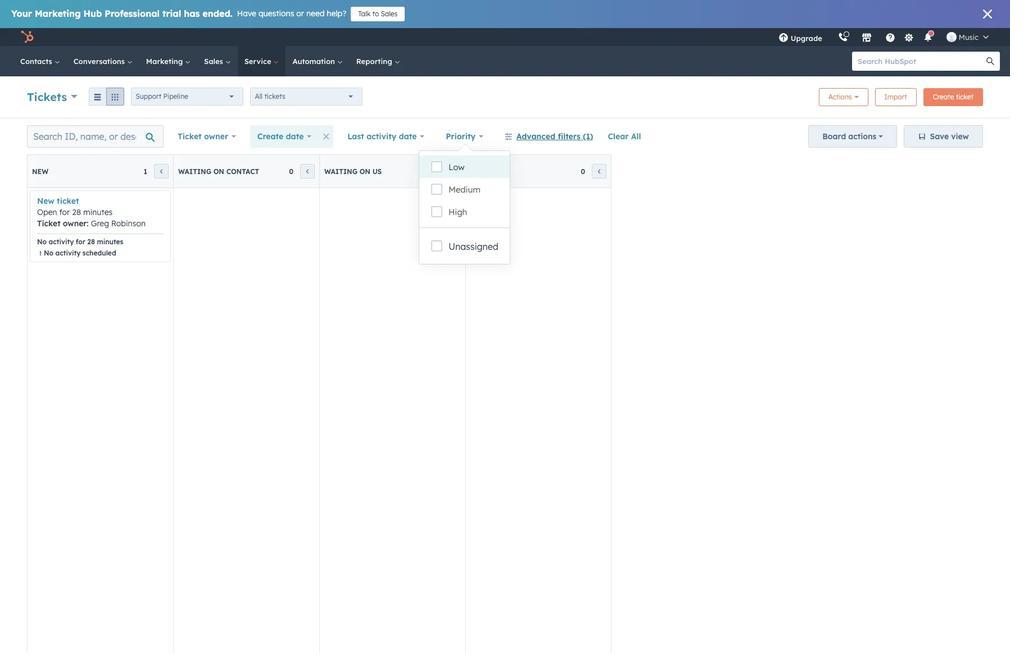 Task type: vqa. For each thing, say whether or not it's contained in the screenshot.
2nd 'Link opens in a new window' icon from the bottom of the page
no



Task type: locate. For each thing, give the bounding box(es) containing it.
owner up no activity for 28 minutes on the top left of the page
[[63, 219, 87, 229]]

save view button
[[904, 125, 983, 148]]

0 horizontal spatial ticket
[[37, 219, 61, 229]]

new up open
[[37, 196, 54, 206]]

on for contact
[[213, 167, 224, 176]]

Search ID, name, or description search field
[[27, 125, 164, 148]]

owner up waiting on contact
[[204, 132, 228, 142]]

greg
[[91, 219, 109, 229]]

list box
[[419, 151, 510, 228]]

0 vertical spatial minutes
[[83, 207, 113, 218]]

activity right last on the left top
[[367, 132, 397, 142]]

sales left service
[[204, 57, 225, 66]]

1 horizontal spatial sales
[[381, 10, 398, 18]]

0 vertical spatial all
[[255, 92, 263, 101]]

all left tickets
[[255, 92, 263, 101]]

0 horizontal spatial waiting
[[178, 167, 211, 176]]

0 vertical spatial activity
[[367, 132, 397, 142]]

2 0 from the left
[[435, 167, 440, 176]]

waiting left us
[[324, 167, 358, 176]]

marketing up the 'support pipeline'
[[146, 57, 185, 66]]

date down all tickets popup button
[[286, 132, 304, 142]]

save view
[[930, 132, 969, 142]]

ticket down open
[[37, 219, 61, 229]]

ticket up 'view'
[[956, 93, 974, 101]]

menu
[[771, 28, 997, 46]]

1 on from the left
[[213, 167, 224, 176]]

create for create ticket
[[933, 93, 954, 101]]

1 waiting from the left
[[178, 167, 211, 176]]

activity for for
[[49, 238, 74, 246]]

help?
[[327, 8, 346, 19]]

ended.
[[203, 8, 233, 19]]

0 vertical spatial 28
[[72, 207, 81, 218]]

new for new ticket open for 28 minutes ticket owner : greg robinson
[[37, 196, 54, 206]]

create inside button
[[933, 93, 954, 101]]

0 horizontal spatial all
[[255, 92, 263, 101]]

28
[[72, 207, 81, 218], [87, 238, 95, 246]]

upgrade image
[[779, 33, 789, 43]]

minutes inside new ticket open for 28 minutes ticket owner : greg robinson
[[83, 207, 113, 218]]

0 down (1)
[[581, 167, 585, 176]]

1 vertical spatial minutes
[[97, 238, 123, 246]]

2 vertical spatial activity
[[55, 249, 81, 257]]

1 vertical spatial ticket
[[57, 196, 79, 206]]

new
[[32, 167, 48, 176], [37, 196, 54, 206]]

0 vertical spatial owner
[[204, 132, 228, 142]]

talk to sales
[[358, 10, 398, 18]]

all right clear
[[631, 132, 641, 142]]

2 on from the left
[[360, 167, 370, 176]]

create ticket button
[[924, 88, 983, 106]]

date
[[286, 132, 304, 142], [399, 132, 417, 142]]

minutes up greg on the top left of the page
[[83, 207, 113, 218]]

sales link
[[197, 46, 238, 76]]

new for new
[[32, 167, 48, 176]]

board actions
[[823, 132, 877, 142]]

1
[[144, 167, 147, 176]]

service link
[[238, 46, 286, 76]]

all inside button
[[631, 132, 641, 142]]

close image
[[983, 10, 992, 19]]

0 vertical spatial ticket
[[956, 93, 974, 101]]

0 horizontal spatial for
[[59, 207, 70, 218]]

robinson
[[111, 219, 146, 229]]

1 date from the left
[[286, 132, 304, 142]]

on left contact
[[213, 167, 224, 176]]

create
[[933, 93, 954, 101], [257, 132, 284, 142]]

28 up scheduled
[[87, 238, 95, 246]]

0 horizontal spatial sales
[[204, 57, 225, 66]]

1 vertical spatial no
[[44, 249, 53, 257]]

board actions button
[[809, 125, 898, 148]]

0 horizontal spatial marketing
[[35, 8, 81, 19]]

create down all tickets
[[257, 132, 284, 142]]

0 for us
[[435, 167, 440, 176]]

waiting
[[178, 167, 211, 176], [324, 167, 358, 176]]

activity up no activity scheduled
[[49, 238, 74, 246]]

music button
[[940, 28, 996, 46]]

ticket inside new ticket open for 28 minutes ticket owner : greg robinson
[[57, 196, 79, 206]]

professional
[[105, 8, 160, 19]]

tickets
[[264, 92, 285, 101]]

2 waiting from the left
[[324, 167, 358, 176]]

(1)
[[583, 132, 593, 142]]

1 vertical spatial new
[[37, 196, 54, 206]]

0 horizontal spatial on
[[213, 167, 224, 176]]

2 date from the left
[[399, 132, 417, 142]]

create inside popup button
[[257, 132, 284, 142]]

talk
[[358, 10, 371, 18]]

menu item
[[830, 28, 833, 46]]

activity for scheduled
[[55, 249, 81, 257]]

have
[[237, 8, 256, 19]]

save
[[930, 132, 949, 142]]

open
[[37, 207, 57, 218]]

ticket inside create ticket button
[[956, 93, 974, 101]]

1 vertical spatial ticket
[[37, 219, 61, 229]]

:
[[87, 219, 89, 229]]

calling icon button
[[834, 30, 853, 44]]

view
[[951, 132, 969, 142]]

all tickets
[[255, 92, 285, 101]]

ticket down support pipeline popup button
[[178, 132, 202, 142]]

1 horizontal spatial 28
[[87, 238, 95, 246]]

contacts link
[[13, 46, 67, 76]]

low
[[449, 162, 465, 173]]

minutes up scheduled
[[97, 238, 123, 246]]

1 horizontal spatial ticket
[[178, 132, 202, 142]]

1 vertical spatial create
[[257, 132, 284, 142]]

0 horizontal spatial 0
[[289, 167, 293, 176]]

settings image
[[904, 33, 914, 43]]

0 horizontal spatial owner
[[63, 219, 87, 229]]

1 vertical spatial all
[[631, 132, 641, 142]]

ticket
[[956, 93, 974, 101], [57, 196, 79, 206]]

new up 'new ticket' "link" at top left
[[32, 167, 48, 176]]

1 horizontal spatial all
[[631, 132, 641, 142]]

create up save view button at the top right
[[933, 93, 954, 101]]

or
[[296, 8, 304, 19]]

conversations link
[[67, 46, 139, 76]]

ticket for new
[[57, 196, 79, 206]]

high
[[449, 207, 467, 218]]

your
[[11, 8, 32, 19]]

has
[[184, 8, 200, 19]]

1 horizontal spatial 0
[[435, 167, 440, 176]]

0 left low
[[435, 167, 440, 176]]

0 vertical spatial no
[[37, 238, 47, 246]]

1 horizontal spatial waiting
[[324, 167, 358, 176]]

all
[[255, 92, 263, 101], [631, 132, 641, 142]]

activity inside popup button
[[367, 132, 397, 142]]

0 horizontal spatial 28
[[72, 207, 81, 218]]

waiting on us
[[324, 167, 382, 176]]

Search HubSpot search field
[[852, 52, 990, 71]]

1 vertical spatial 28
[[87, 238, 95, 246]]

1 horizontal spatial for
[[76, 238, 85, 246]]

marketing
[[35, 8, 81, 19], [146, 57, 185, 66]]

need
[[306, 8, 325, 19]]

1 horizontal spatial owner
[[204, 132, 228, 142]]

group
[[89, 88, 124, 106]]

conversations
[[73, 57, 127, 66]]

no activity for 28 minutes
[[37, 238, 123, 246]]

1 0 from the left
[[289, 167, 293, 176]]

28 inside new ticket open for 28 minutes ticket owner : greg robinson
[[72, 207, 81, 218]]

new inside new ticket open for 28 minutes ticket owner : greg robinson
[[37, 196, 54, 206]]

1 horizontal spatial create
[[933, 93, 954, 101]]

0 vertical spatial create
[[933, 93, 954, 101]]

0 down create date popup button
[[289, 167, 293, 176]]

0 vertical spatial new
[[32, 167, 48, 176]]

tickets
[[27, 90, 67, 104]]

1 horizontal spatial date
[[399, 132, 417, 142]]

owner inside new ticket open for 28 minutes ticket owner : greg robinson
[[63, 219, 87, 229]]

no down open
[[37, 238, 47, 246]]

0 vertical spatial for
[[59, 207, 70, 218]]

on left us
[[360, 167, 370, 176]]

sales
[[381, 10, 398, 18], [204, 57, 225, 66]]

automation
[[293, 57, 337, 66]]

1 horizontal spatial ticket
[[956, 93, 974, 101]]

date right last on the left top
[[399, 132, 417, 142]]

no down no activity for 28 minutes on the top left of the page
[[44, 249, 53, 257]]

activity
[[367, 132, 397, 142], [49, 238, 74, 246], [55, 249, 81, 257]]

ticket up open
[[57, 196, 79, 206]]

for
[[59, 207, 70, 218], [76, 238, 85, 246]]

notifications button
[[919, 28, 938, 46]]

1 vertical spatial activity
[[49, 238, 74, 246]]

no
[[37, 238, 47, 246], [44, 249, 53, 257]]

0
[[289, 167, 293, 176], [435, 167, 440, 176], [581, 167, 585, 176]]

greg robinson image
[[947, 32, 957, 42]]

2 horizontal spatial 0
[[581, 167, 585, 176]]

help image
[[885, 33, 896, 43]]

0 horizontal spatial date
[[286, 132, 304, 142]]

import button
[[875, 88, 917, 106]]

1 vertical spatial owner
[[63, 219, 87, 229]]

for up no activity scheduled
[[76, 238, 85, 246]]

trial
[[163, 8, 181, 19]]

advanced filters (1)
[[517, 132, 593, 142]]

marketing left hub
[[35, 8, 81, 19]]

tickets banner
[[27, 85, 983, 107]]

tickets button
[[27, 89, 77, 105]]

search button
[[981, 52, 1000, 71]]

for down 'new ticket' "link" at top left
[[59, 207, 70, 218]]

owner
[[204, 132, 228, 142], [63, 219, 87, 229]]

waiting down the "ticket owner"
[[178, 167, 211, 176]]

0 vertical spatial sales
[[381, 10, 398, 18]]

1 horizontal spatial on
[[360, 167, 370, 176]]

28 down 'new ticket' "link" at top left
[[72, 207, 81, 218]]

0 horizontal spatial ticket
[[57, 196, 79, 206]]

waiting on contact
[[178, 167, 259, 176]]

0 horizontal spatial create
[[257, 132, 284, 142]]

1 vertical spatial marketing
[[146, 57, 185, 66]]

1 vertical spatial sales
[[204, 57, 225, 66]]

activity down no activity for 28 minutes on the top left of the page
[[55, 249, 81, 257]]

scheduled
[[83, 249, 116, 257]]

ticket
[[178, 132, 202, 142], [37, 219, 61, 229]]

0 vertical spatial ticket
[[178, 132, 202, 142]]

sales right to
[[381, 10, 398, 18]]



Task type: describe. For each thing, give the bounding box(es) containing it.
last
[[348, 132, 364, 142]]

actions
[[849, 132, 877, 142]]

clear
[[608, 132, 629, 142]]

sales inside button
[[381, 10, 398, 18]]

1 horizontal spatial marketing
[[146, 57, 185, 66]]

create date
[[257, 132, 304, 142]]

support pipeline
[[136, 92, 188, 101]]

upgrade
[[791, 34, 822, 43]]

ticket owner button
[[170, 125, 243, 148]]

your marketing hub professional trial has ended. have questions or need help?
[[11, 8, 346, 19]]

filters
[[558, 132, 581, 142]]

us
[[373, 167, 382, 176]]

unassigned
[[449, 241, 499, 252]]

activity for date
[[367, 132, 397, 142]]

1 vertical spatial for
[[76, 238, 85, 246]]

contacts
[[20, 57, 54, 66]]

create date button
[[250, 125, 319, 148]]

help button
[[881, 28, 900, 46]]

to
[[372, 10, 379, 18]]

support
[[136, 92, 161, 101]]

talk to sales button
[[351, 7, 405, 21]]

0 vertical spatial marketing
[[35, 8, 81, 19]]

marketplaces button
[[855, 28, 879, 46]]

ticket for create
[[956, 93, 974, 101]]

advanced filters (1) button
[[497, 125, 601, 148]]

clear all button
[[601, 125, 648, 148]]

medium
[[449, 184, 481, 195]]

for inside new ticket open for 28 minutes ticket owner : greg robinson
[[59, 207, 70, 218]]

ticket inside "popup button"
[[178, 132, 202, 142]]

ticket inside new ticket open for 28 minutes ticket owner : greg robinson
[[37, 219, 61, 229]]

priority
[[446, 132, 476, 142]]

clear all
[[608, 132, 641, 142]]

hubspot image
[[20, 30, 34, 44]]

waiting for waiting on us
[[324, 167, 358, 176]]

hubspot link
[[13, 30, 42, 44]]

all tickets button
[[250, 88, 362, 106]]

no activity scheduled
[[44, 249, 116, 257]]

pipeline
[[163, 92, 188, 101]]

3 0 from the left
[[581, 167, 585, 176]]

ticket owner
[[178, 132, 228, 142]]

menu containing music
[[771, 28, 997, 46]]

hub
[[83, 8, 102, 19]]

no for no activity scheduled
[[44, 249, 53, 257]]

reporting link
[[350, 46, 407, 76]]

group inside tickets banner
[[89, 88, 124, 106]]

music
[[959, 33, 979, 42]]

calling icon image
[[838, 33, 848, 43]]

advanced
[[517, 132, 556, 142]]

create ticket
[[933, 93, 974, 101]]

automation link
[[286, 46, 350, 76]]

new ticket link
[[37, 196, 79, 206]]

closed
[[471, 167, 498, 176]]

all inside popup button
[[255, 92, 263, 101]]

owner inside "popup button"
[[204, 132, 228, 142]]

waiting for waiting on contact
[[178, 167, 211, 176]]

list box containing low
[[419, 151, 510, 228]]

no for no activity for 28 minutes
[[37, 238, 47, 246]]

reporting
[[356, 57, 394, 66]]

contact
[[226, 167, 259, 176]]

marketplaces image
[[862, 33, 872, 43]]

new ticket open for 28 minutes ticket owner : greg robinson
[[37, 196, 146, 229]]

last activity date button
[[340, 125, 432, 148]]

0 for contact
[[289, 167, 293, 176]]

search image
[[987, 57, 995, 65]]

questions
[[259, 8, 294, 19]]

notifications image
[[923, 33, 933, 43]]

board
[[823, 132, 846, 142]]

priority button
[[439, 125, 491, 148]]

service
[[244, 57, 273, 66]]

import
[[885, 93, 907, 101]]

support pipeline button
[[131, 88, 243, 106]]

on for us
[[360, 167, 370, 176]]

last activity date
[[348, 132, 417, 142]]

actions button
[[819, 88, 868, 106]]

create for create date
[[257, 132, 284, 142]]

actions
[[829, 93, 852, 101]]

settings link
[[902, 31, 916, 43]]

marketing link
[[139, 46, 197, 76]]



